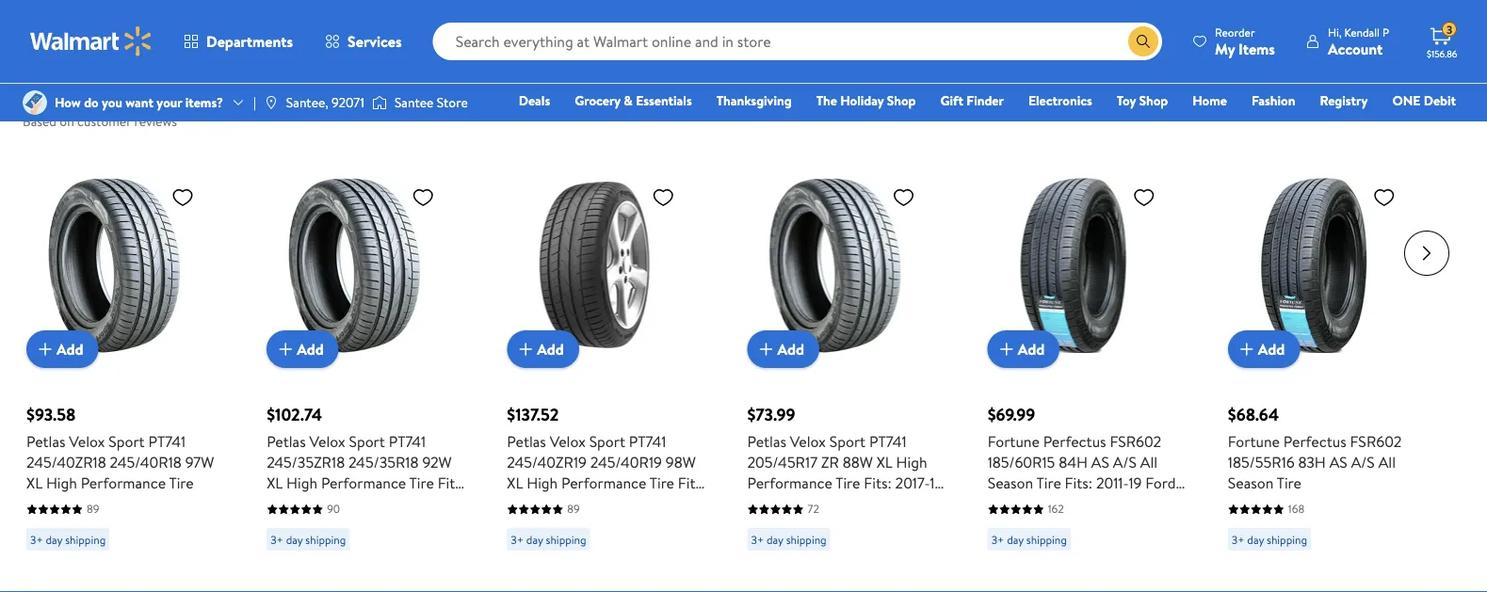 Task type: describe. For each thing, give the bounding box(es) containing it.
as for $69.99
[[1092, 452, 1110, 473]]

grocery & essentials
[[575, 91, 692, 110]]

sx
[[796, 514, 813, 535]]

3+ for $69.99
[[992, 532, 1005, 548]]

83h
[[1299, 452, 1326, 473]]

Search search field
[[433, 23, 1163, 60]]

neon
[[988, 514, 1024, 535]]

xl for $102.74
[[267, 473, 283, 494]]

3
[[1447, 21, 1453, 37]]

home link
[[1184, 90, 1236, 111]]

shipping for $93.58
[[65, 532, 106, 548]]

on
[[60, 112, 74, 130]]

day for $137.52
[[526, 532, 543, 548]]

shipping for $102.74
[[306, 532, 346, 548]]

high for $102.74
[[286, 473, 318, 494]]

add to favorites list, petlas velox sport pt741 245/40zr19 245/40r19 98w xl high performance tire fits: 2016-23 chevrolet malibu lt, 2013-15 chevrolet malibu ltz image
[[652, 186, 675, 209]]

pt741 for $137.52
[[629, 432, 666, 452]]

performance for $73.99
[[748, 473, 833, 494]]

tire for $73.99
[[836, 473, 861, 494]]

245/35r18
[[349, 452, 419, 473]]

3+ for $68.64
[[1232, 532, 1245, 548]]

hi,
[[1328, 24, 1342, 40]]

items
[[1239, 38, 1276, 59]]

departments button
[[168, 19, 309, 64]]

the holiday shop
[[816, 91, 916, 110]]

tire for $137.52
[[650, 473, 675, 494]]

next slide for similar items with great grip list image
[[1405, 231, 1450, 276]]

grip
[[222, 84, 255, 110]]

thanksgiving
[[717, 91, 792, 110]]

sport for $73.99
[[830, 432, 866, 452]]

the holiday shop link
[[808, 90, 925, 111]]

how do you want your items?
[[55, 93, 223, 112]]

fits: inside $69.99 fortune perfectus fsr602 185/60r15 84h as a/s all season tire fits: 2011-19 ford fiesta se, 2001-02 dodge neon acr
[[1065, 473, 1093, 494]]

fits: for $137.52
[[678, 473, 706, 494]]

fortune perfectus fsr602 185/60r15 84h as a/s all season tire fits: 2011-19 ford fiesta se, 2001-02 dodge neon acr image
[[988, 178, 1163, 353]]

$102.74
[[267, 403, 322, 427]]

23
[[543, 494, 559, 514]]

similar
[[23, 84, 79, 110]]

services
[[348, 31, 402, 52]]

toy shop
[[1117, 91, 1168, 110]]

reorder my items
[[1215, 24, 1276, 59]]

 image for santee, 92071
[[264, 95, 279, 110]]

walmart+
[[1400, 118, 1456, 136]]

245/40zr18
[[26, 452, 106, 473]]

product group containing $69.99
[[988, 140, 1187, 559]]

add to favorites list, petlas velox sport pt741 245/40zr18 245/40r18 97w xl high performance tire image
[[171, 186, 194, 209]]

 image for how do you want your items?
[[23, 90, 47, 115]]

84h
[[1059, 452, 1088, 473]]

fits: for $73.99
[[864, 473, 892, 494]]

97w
[[185, 452, 214, 473]]

15
[[543, 514, 556, 535]]

2016-
[[507, 494, 543, 514]]

add to cart image for $137.52
[[515, 338, 537, 361]]

3+ for $137.52
[[511, 532, 524, 548]]

3+ day shipping for $102.74
[[271, 532, 346, 548]]

90
[[327, 501, 340, 517]]

3+ day shipping for $93.58
[[30, 532, 106, 548]]

92w
[[422, 452, 452, 473]]

02
[[1091, 494, 1108, 514]]

add for $102.74
[[297, 339, 324, 360]]

ferrari
[[300, 494, 344, 514]]

fashion link
[[1244, 90, 1304, 111]]

205/45r17
[[748, 452, 818, 473]]

velox for $102.74
[[309, 432, 345, 452]]

2013-
[[507, 514, 543, 535]]

product group containing $73.99
[[748, 140, 946, 559]]

$137.52
[[507, 403, 559, 427]]

$73.99
[[748, 403, 796, 427]]

home
[[1193, 91, 1228, 110]]

lt,
[[679, 494, 696, 514]]

2017-
[[896, 473, 930, 494]]

3+ day shipping for $137.52
[[511, 532, 586, 548]]

walmart image
[[30, 26, 153, 57]]

3+ for $93.58
[[30, 532, 43, 548]]

add to favorites list, petlas velox sport pt741 245/35zr18 245/35r18 92w xl high performance tire fits: 1995 ferrari f50 base image
[[412, 186, 434, 209]]

fsr602 for $69.99
[[1110, 432, 1162, 452]]

perfectus for $69.99
[[1044, 432, 1107, 452]]

1995
[[267, 494, 297, 514]]

1 shop from the left
[[887, 91, 916, 110]]

72
[[808, 501, 820, 517]]

petlas for $137.52
[[507, 432, 546, 452]]

$156.86
[[1427, 47, 1458, 60]]

want
[[126, 93, 154, 112]]

kendall
[[1345, 24, 1380, 40]]

velox for $137.52
[[550, 432, 586, 452]]

3+ day shipping for $73.99
[[751, 532, 827, 548]]

santee,
[[286, 93, 329, 112]]

18
[[930, 473, 943, 494]]

do
[[84, 93, 99, 112]]

finder
[[967, 91, 1004, 110]]

add button for $68.64
[[1228, 331, 1300, 368]]

add for $93.58
[[57, 339, 83, 360]]

162
[[1048, 501, 1064, 517]]

gift
[[941, 91, 964, 110]]

electronics
[[1029, 91, 1093, 110]]

|
[[253, 93, 256, 112]]

a/s for $69.99
[[1113, 452, 1137, 473]]

fsr602 for $68.64
[[1351, 432, 1402, 452]]

petlas velox sport pt741 205/45r17 zr 88w xl high performance tire fits: 2017-18 hyundai accent gls, 2012-17 kia rio sx image
[[748, 178, 923, 353]]

$137.52 petlas velox sport pt741 245/40zr19 245/40r19 98w xl high performance tire fits: 2016-23 chevrolet malibu lt, 2013-15 chevrolet malibu ltz
[[507, 403, 706, 535]]

reviews
[[134, 112, 177, 130]]

sport for $137.52
[[589, 432, 626, 452]]

electronics link
[[1020, 90, 1101, 111]]

essentials
[[636, 91, 692, 110]]

reorder
[[1215, 24, 1255, 40]]

zr
[[821, 452, 839, 473]]

santee store
[[395, 93, 468, 112]]

gift finder
[[941, 91, 1004, 110]]

245/40r18
[[110, 452, 182, 473]]

92071
[[332, 93, 365, 112]]

tire for $93.58
[[169, 473, 194, 494]]

f50
[[348, 494, 374, 514]]

hi, kendall p account
[[1328, 24, 1390, 59]]

based
[[23, 112, 56, 130]]

add for $68.64
[[1258, 339, 1285, 360]]

xl for $137.52
[[507, 473, 523, 494]]

se,
[[1030, 494, 1051, 514]]

great
[[173, 84, 217, 110]]

3+ for $102.74
[[271, 532, 283, 548]]

pt741 for $73.99
[[870, 432, 907, 452]]

one debit link
[[1384, 90, 1465, 111]]

chevrolet right 15
[[560, 514, 625, 535]]

product group containing $93.58
[[26, 140, 225, 559]]

toy shop link
[[1109, 90, 1177, 111]]

fits: for $102.74
[[438, 473, 465, 494]]

deals
[[519, 91, 550, 110]]

accent
[[805, 494, 851, 514]]

debit
[[1424, 91, 1456, 110]]

day for $73.99
[[767, 532, 784, 548]]

sport for $102.74
[[349, 432, 385, 452]]

185/55r16
[[1228, 452, 1295, 473]]



Task type: vqa. For each thing, say whether or not it's contained in the screenshot.
the day for $68.64
yes



Task type: locate. For each thing, give the bounding box(es) containing it.
all right 2011- on the bottom
[[1141, 452, 1158, 473]]

fsr602 up 19
[[1110, 432, 1162, 452]]

1 horizontal spatial all
[[1379, 452, 1396, 473]]

xl inside $93.58 petlas velox sport pt741 245/40zr18 245/40r18 97w xl high performance tire
[[26, 473, 42, 494]]

1 perfectus from the left
[[1044, 432, 1107, 452]]

tire inside $69.99 fortune perfectus fsr602 185/60r15 84h as a/s all season tire fits: 2011-19 ford fiesta se, 2001-02 dodge neon acr
[[1037, 473, 1062, 494]]

1 all from the left
[[1141, 452, 1158, 473]]

1 pt741 from the left
[[148, 432, 186, 452]]

4 sport from the left
[[830, 432, 866, 452]]

1 as from the left
[[1092, 452, 1110, 473]]

season inside "$68.64 fortune perfectus fsr602 185/55r16 83h as a/s all season tire"
[[1228, 473, 1274, 494]]

pt741 inside $73.99 petlas velox sport pt741 205/45r17 zr 88w xl high performance tire fits: 2017-18 hyundai accent gls, 2012-17 kia rio sx
[[870, 432, 907, 452]]

tire inside the $137.52 petlas velox sport pt741 245/40zr19 245/40r19 98w xl high performance tire fits: 2016-23 chevrolet malibu lt, 2013-15 chevrolet malibu ltz
[[650, 473, 675, 494]]

6 add from the left
[[1258, 339, 1285, 360]]

3+ day shipping down 245/40zr18
[[30, 532, 106, 548]]

5 tire from the left
[[1037, 473, 1062, 494]]

2 a/s from the left
[[1352, 452, 1375, 473]]

4 add to cart image from the left
[[755, 338, 778, 361]]

sport inside $73.99 petlas velox sport pt741 205/45r17 zr 88w xl high performance tire fits: 2017-18 hyundai accent gls, 2012-17 kia rio sx
[[830, 432, 866, 452]]

0 horizontal spatial all
[[1141, 452, 1158, 473]]

 image for santee store
[[372, 93, 387, 112]]

performance inside "$102.74 petlas velox sport pt741 245/35zr18 245/35r18 92w xl high performance tire fits: 1995 ferrari f50 base"
[[321, 473, 406, 494]]

 image right | on the top left of the page
[[264, 95, 279, 110]]

4 add button from the left
[[748, 331, 820, 368]]

day for $69.99
[[1007, 532, 1024, 548]]

add to cart image for $93.58
[[34, 338, 57, 361]]

1 day from the left
[[46, 532, 62, 548]]

2 sport from the left
[[349, 432, 385, 452]]

1 horizontal spatial fortune
[[1228, 432, 1280, 452]]

3 add to cart image from the left
[[515, 338, 537, 361]]

chevrolet
[[563, 494, 628, 514], [560, 514, 625, 535]]

fsr602 inside $69.99 fortune perfectus fsr602 185/60r15 84h as a/s all season tire fits: 2011-19 ford fiesta se, 2001-02 dodge neon acr
[[1110, 432, 1162, 452]]

velox inside $93.58 petlas velox sport pt741 245/40zr18 245/40r18 97w xl high performance tire
[[69, 432, 105, 452]]

base
[[377, 494, 408, 514]]

as for $68.64
[[1330, 452, 1348, 473]]

performance up 90
[[321, 473, 406, 494]]

shipping for $73.99
[[786, 532, 827, 548]]

sport up the accent
[[830, 432, 866, 452]]

2 season from the left
[[1228, 473, 1274, 494]]

xl
[[877, 452, 893, 473], [26, 473, 42, 494], [267, 473, 283, 494], [507, 473, 523, 494]]

perfectus up 2011- on the bottom
[[1044, 432, 1107, 452]]

add button up $69.99
[[988, 331, 1060, 368]]

performance inside $73.99 petlas velox sport pt741 205/45r17 zr 88w xl high performance tire fits: 2017-18 hyundai accent gls, 2012-17 kia rio sx
[[748, 473, 833, 494]]

3 3+ from the left
[[511, 532, 524, 548]]

2 add button from the left
[[267, 331, 339, 368]]

1 horizontal spatial 89
[[567, 501, 580, 517]]

velox inside $73.99 petlas velox sport pt741 205/45r17 zr 88w xl high performance tire fits: 2017-18 hyundai accent gls, 2012-17 kia rio sx
[[790, 432, 826, 452]]

3 product group from the left
[[507, 140, 706, 559]]

product group
[[26, 140, 225, 559], [267, 140, 466, 559], [507, 140, 706, 559], [748, 140, 946, 559], [988, 140, 1187, 559], [1228, 140, 1427, 559]]

shipping down 72
[[786, 532, 827, 548]]

add button up $137.52
[[507, 331, 579, 368]]

high up 15
[[527, 473, 558, 494]]

fsr602 right 83h
[[1351, 432, 1402, 452]]

petlas velox sport pt741 245/40zr18 245/40r18 97w xl high performance tire image
[[26, 178, 202, 353]]

xl right 88w
[[877, 452, 893, 473]]

product group containing $102.74
[[267, 140, 466, 559]]

1 add to cart image from the left
[[34, 338, 57, 361]]

add for $69.99
[[1018, 339, 1045, 360]]

4 product group from the left
[[748, 140, 946, 559]]

all for $69.99
[[1141, 452, 1158, 473]]

3+ day shipping
[[30, 532, 106, 548], [271, 532, 346, 548], [511, 532, 586, 548], [751, 532, 827, 548], [992, 532, 1067, 548], [1232, 532, 1308, 548]]

add to cart image
[[1236, 338, 1258, 361]]

sport for $93.58
[[109, 432, 145, 452]]

as right 83h
[[1330, 452, 1348, 473]]

5 add from the left
[[1018, 339, 1045, 360]]

2 3+ day shipping from the left
[[271, 532, 346, 548]]

add to cart image up $73.99
[[755, 338, 778, 361]]

1 a/s from the left
[[1113, 452, 1137, 473]]

pt741 for $102.74
[[389, 432, 426, 452]]

account
[[1328, 38, 1383, 59]]

velox down $137.52
[[550, 432, 586, 452]]

1 petlas from the left
[[26, 432, 65, 452]]

89 for $137.52
[[567, 501, 580, 517]]

store
[[437, 93, 468, 112]]

fortune
[[988, 432, 1040, 452], [1228, 432, 1280, 452]]

customer
[[77, 112, 131, 130]]

petlas inside $93.58 petlas velox sport pt741 245/40zr18 245/40r18 97w xl high performance tire
[[26, 432, 65, 452]]

xl inside $73.99 petlas velox sport pt741 205/45r17 zr 88w xl high performance tire fits: 2017-18 hyundai accent gls, 2012-17 kia rio sx
[[877, 452, 893, 473]]

3 tire from the left
[[650, 473, 675, 494]]

sponsored
[[1253, 15, 1305, 31]]

fortune down $69.99
[[988, 432, 1040, 452]]

performance left 97w
[[81, 473, 166, 494]]

malibu
[[632, 494, 675, 514], [628, 514, 672, 535]]

3 day from the left
[[526, 532, 543, 548]]

day down 185/55r16
[[1248, 532, 1264, 548]]

2 shop from the left
[[1139, 91, 1168, 110]]

shipping for $137.52
[[546, 532, 586, 548]]

6 add button from the left
[[1228, 331, 1300, 368]]

day left sx
[[767, 532, 784, 548]]

season up the neon on the bottom
[[988, 473, 1034, 494]]

4 shipping from the left
[[786, 532, 827, 548]]

0 horizontal spatial season
[[988, 473, 1034, 494]]

3+ day shipping for $69.99
[[992, 532, 1067, 548]]

day down 2016-
[[526, 532, 543, 548]]

gls,
[[855, 494, 885, 514]]

product group containing $137.52
[[507, 140, 706, 559]]

0 horizontal spatial a/s
[[1113, 452, 1137, 473]]

velox inside the $137.52 petlas velox sport pt741 245/40zr19 245/40r19 98w xl high performance tire fits: 2016-23 chevrolet malibu lt, 2013-15 chevrolet malibu ltz
[[550, 432, 586, 452]]

fortune for $69.99
[[988, 432, 1040, 452]]

1 add from the left
[[57, 339, 83, 360]]

high inside $93.58 petlas velox sport pt741 245/40zr18 245/40r18 97w xl high performance tire
[[46, 473, 77, 494]]

2 89 from the left
[[567, 501, 580, 517]]

day down 1995
[[286, 532, 303, 548]]

perfectus inside "$68.64 fortune perfectus fsr602 185/55r16 83h as a/s all season tire"
[[1284, 432, 1347, 452]]

a/s inside $69.99 fortune perfectus fsr602 185/60r15 84h as a/s all season tire fits: 2011-19 ford fiesta se, 2001-02 dodge neon acr
[[1113, 452, 1137, 473]]

3+ for $73.99
[[751, 532, 764, 548]]

1 add button from the left
[[26, 331, 99, 368]]

2 velox from the left
[[309, 432, 345, 452]]

88w
[[843, 452, 873, 473]]

santee
[[395, 93, 434, 112]]

dodge
[[1112, 494, 1156, 514]]

fortune for $68.64
[[1228, 432, 1280, 452]]

6 day from the left
[[1248, 532, 1264, 548]]

pt741 inside $93.58 petlas velox sport pt741 245/40zr18 245/40r18 97w xl high performance tire
[[148, 432, 186, 452]]

185/60r15
[[988, 452, 1055, 473]]

your
[[157, 93, 182, 112]]

6 shipping from the left
[[1267, 532, 1308, 548]]

1 season from the left
[[988, 473, 1034, 494]]

performance for $102.74
[[321, 473, 406, 494]]

items
[[83, 84, 128, 110]]

high inside "$102.74 petlas velox sport pt741 245/35zr18 245/35r18 92w xl high performance tire fits: 1995 ferrari f50 base"
[[286, 473, 318, 494]]

as inside "$68.64 fortune perfectus fsr602 185/55r16 83h as a/s all season tire"
[[1330, 452, 1348, 473]]

add to cart image for $69.99
[[995, 338, 1018, 361]]

kia
[[748, 514, 767, 535]]

4 tire from the left
[[836, 473, 861, 494]]

sport up f50
[[349, 432, 385, 452]]

3+ day shipping down hyundai
[[751, 532, 827, 548]]

high for $137.52
[[527, 473, 558, 494]]

velox down "$102.74"
[[309, 432, 345, 452]]

velox inside "$102.74 petlas velox sport pt741 245/35zr18 245/35r18 92w xl high performance tire fits: 1995 ferrari f50 base"
[[309, 432, 345, 452]]

2012-
[[889, 494, 924, 514]]

1 horizontal spatial perfectus
[[1284, 432, 1347, 452]]

add to cart image up "$102.74"
[[274, 338, 297, 361]]

6 tire from the left
[[1277, 473, 1302, 494]]

add button
[[26, 331, 99, 368], [267, 331, 339, 368], [507, 331, 579, 368], [748, 331, 820, 368], [988, 331, 1060, 368], [1228, 331, 1300, 368]]

add to cart image up $69.99
[[995, 338, 1018, 361]]

performance inside the $137.52 petlas velox sport pt741 245/40zr19 245/40r19 98w xl high performance tire fits: 2016-23 chevrolet malibu lt, 2013-15 chevrolet malibu ltz
[[562, 473, 647, 494]]

day left acr
[[1007, 532, 1024, 548]]

0 horizontal spatial perfectus
[[1044, 432, 1107, 452]]

tire for $102.74
[[409, 473, 434, 494]]

5 add to cart image from the left
[[995, 338, 1018, 361]]

sport right 245/40zr19
[[589, 432, 626, 452]]

2 day from the left
[[286, 532, 303, 548]]

2 fits: from the left
[[678, 473, 706, 494]]

ford
[[1146, 473, 1176, 494]]

thanksgiving link
[[708, 90, 800, 111]]

departments
[[206, 31, 293, 52]]

you
[[102, 93, 122, 112]]

0 horizontal spatial fortune
[[988, 432, 1040, 452]]

performance for $137.52
[[562, 473, 647, 494]]

one
[[1393, 91, 1421, 110]]

add up $73.99
[[778, 339, 805, 360]]

petlas inside $73.99 petlas velox sport pt741 205/45r17 zr 88w xl high performance tire fits: 2017-18 hyundai accent gls, 2012-17 kia rio sx
[[748, 432, 787, 452]]

2 fortune from the left
[[1228, 432, 1280, 452]]

3+ day shipping down 168
[[1232, 532, 1308, 548]]

fits: left 2017-
[[864, 473, 892, 494]]

registry
[[1320, 91, 1368, 110]]

fsr602
[[1110, 432, 1162, 452], [1351, 432, 1402, 452]]

2011-
[[1097, 473, 1129, 494]]

perfectus inside $69.99 fortune perfectus fsr602 185/60r15 84h as a/s all season tire fits: 2011-19 ford fiesta se, 2001-02 dodge neon acr
[[1044, 432, 1107, 452]]

petlas
[[26, 432, 65, 452], [267, 432, 306, 452], [507, 432, 546, 452], [748, 432, 787, 452]]

3+ left rio in the bottom right of the page
[[751, 532, 764, 548]]

0 horizontal spatial shop
[[887, 91, 916, 110]]

petlas down $73.99
[[748, 432, 787, 452]]

2 petlas from the left
[[267, 432, 306, 452]]

shipping for $68.64
[[1267, 532, 1308, 548]]

pt741 inside "$102.74 petlas velox sport pt741 245/35zr18 245/35r18 92w xl high performance tire fits: 1995 ferrari f50 base"
[[389, 432, 426, 452]]

4 day from the left
[[767, 532, 784, 548]]

3 sport from the left
[[589, 432, 626, 452]]

add to favorites list, fortune perfectus fsr602 185/60r15 84h as a/s all season tire fits: 2011-19 ford fiesta se, 2001-02 dodge neon acr image
[[1133, 186, 1156, 209]]

5 3+ from the left
[[992, 532, 1005, 548]]

3 add button from the left
[[507, 331, 579, 368]]

sport inside "$102.74 petlas velox sport pt741 245/35zr18 245/35r18 92w xl high performance tire fits: 1995 ferrari f50 base"
[[349, 432, 385, 452]]

6 3+ from the left
[[1232, 532, 1245, 548]]

fortune inside "$68.64 fortune perfectus fsr602 185/55r16 83h as a/s all season tire"
[[1228, 432, 1280, 452]]

3 performance from the left
[[562, 473, 647, 494]]

4 velox from the left
[[790, 432, 826, 452]]

$68.64 fortune perfectus fsr602 185/55r16 83h as a/s all season tire
[[1228, 403, 1402, 494]]

add button up $93.58
[[26, 331, 99, 368]]

malibu left lt,
[[632, 494, 675, 514]]

clear search field text image
[[1106, 34, 1121, 49]]

add up "$102.74"
[[297, 339, 324, 360]]

day
[[46, 532, 62, 548], [286, 532, 303, 548], [526, 532, 543, 548], [767, 532, 784, 548], [1007, 532, 1024, 548], [1248, 532, 1264, 548]]

add for $137.52
[[537, 339, 564, 360]]

tire inside $93.58 petlas velox sport pt741 245/40zr18 245/40r18 97w xl high performance tire
[[169, 473, 194, 494]]

fiesta
[[988, 494, 1027, 514]]

high left 18
[[896, 452, 928, 473]]

a/s
[[1113, 452, 1137, 473], [1352, 452, 1375, 473]]

17
[[924, 494, 936, 514]]

a/s left the ford
[[1113, 452, 1137, 473]]

chevrolet right '23'
[[563, 494, 628, 514]]

4 3+ day shipping from the left
[[751, 532, 827, 548]]

$69.99
[[988, 403, 1035, 427]]

xl down $93.58
[[26, 473, 42, 494]]

4 fits: from the left
[[1065, 473, 1093, 494]]

ad disclaimer and feedback for marqueedisplayad image
[[1309, 16, 1324, 31]]

performance inside $93.58 petlas velox sport pt741 245/40zr18 245/40r18 97w xl high performance tire
[[81, 473, 166, 494]]

season for $68.64
[[1228, 473, 1274, 494]]

2 horizontal spatial  image
[[372, 93, 387, 112]]

1 product group from the left
[[26, 140, 225, 559]]

xl inside "$102.74 petlas velox sport pt741 245/35zr18 245/35r18 92w xl high performance tire fits: 1995 ferrari f50 base"
[[267, 473, 283, 494]]

fits: left 2011- on the bottom
[[1065, 473, 1093, 494]]

 image right 92071
[[372, 93, 387, 112]]

5 shipping from the left
[[1027, 532, 1067, 548]]

6 product group from the left
[[1228, 140, 1427, 559]]

add for $73.99
[[778, 339, 805, 360]]

2 3+ from the left
[[271, 532, 283, 548]]

245/40zr19
[[507, 452, 587, 473]]

3 shipping from the left
[[546, 532, 586, 548]]

0 horizontal spatial 89
[[87, 501, 99, 517]]

shipping down 90
[[306, 532, 346, 548]]

add to cart image up $137.52
[[515, 338, 537, 361]]

how
[[55, 93, 81, 112]]

2 tire from the left
[[409, 473, 434, 494]]

add button for $69.99
[[988, 331, 1060, 368]]

add up $69.99
[[1018, 339, 1045, 360]]

3+ day shipping down se,
[[992, 532, 1067, 548]]

3+ day shipping for $68.64
[[1232, 532, 1308, 548]]

petlas velox sport pt741 245/40zr19 245/40r19 98w xl high performance tire fits: 2016-23 chevrolet malibu lt, 2013-15 chevrolet malibu ltz image
[[507, 178, 682, 353]]

xl for $73.99
[[877, 452, 893, 473]]

pt741 for $93.58
[[148, 432, 186, 452]]

4 petlas from the left
[[748, 432, 787, 452]]

velox down $73.99
[[790, 432, 826, 452]]

2 fsr602 from the left
[[1351, 432, 1402, 452]]

petlas inside the $137.52 petlas velox sport pt741 245/40zr19 245/40r19 98w xl high performance tire fits: 2016-23 chevrolet malibu lt, 2013-15 chevrolet malibu ltz
[[507, 432, 546, 452]]

0 horizontal spatial  image
[[23, 90, 47, 115]]

1 fortune from the left
[[988, 432, 1040, 452]]

all for $68.64
[[1379, 452, 1396, 473]]

3 3+ day shipping from the left
[[511, 532, 586, 548]]

petlas velox sport pt741 245/35zr18 245/35r18 92w xl high performance tire fits: 1995 ferrari f50 base image
[[267, 178, 442, 353]]

shipping down 162
[[1027, 532, 1067, 548]]

gift finder link
[[932, 90, 1013, 111]]

high for $73.99
[[896, 452, 928, 473]]

add up $137.52
[[537, 339, 564, 360]]

add button up $73.99
[[748, 331, 820, 368]]

1 sport from the left
[[109, 432, 145, 452]]

walmart+ link
[[1392, 117, 1465, 137]]

all inside "$68.64 fortune perfectus fsr602 185/55r16 83h as a/s all season tire"
[[1379, 452, 1396, 473]]

2 add from the left
[[297, 339, 324, 360]]

 image left how
[[23, 90, 47, 115]]

1 horizontal spatial as
[[1330, 452, 1348, 473]]

add button for $102.74
[[267, 331, 339, 368]]

sport inside $93.58 petlas velox sport pt741 245/40zr18 245/40r18 97w xl high performance tire
[[109, 432, 145, 452]]

a/s right 83h
[[1352, 452, 1375, 473]]

168
[[1289, 501, 1305, 517]]

0 horizontal spatial fsr602
[[1110, 432, 1162, 452]]

3+ day shipping down ferrari
[[271, 532, 346, 548]]

petlas for $102.74
[[267, 432, 306, 452]]

3+ down 1995
[[271, 532, 283, 548]]

all right 83h
[[1379, 452, 1396, 473]]

ltz
[[675, 514, 698, 535]]

tire inside "$102.74 petlas velox sport pt741 245/35zr18 245/35r18 92w xl high performance tire fits: 1995 ferrari f50 base"
[[409, 473, 434, 494]]

with
[[133, 84, 169, 110]]

1 shipping from the left
[[65, 532, 106, 548]]

shop right the holiday
[[887, 91, 916, 110]]

$73.99 petlas velox sport pt741 205/45r17 zr 88w xl high performance tire fits: 2017-18 hyundai accent gls, 2012-17 kia rio sx
[[748, 403, 943, 535]]

petlas down $93.58
[[26, 432, 65, 452]]

5 add button from the left
[[988, 331, 1060, 368]]

fashion
[[1252, 91, 1296, 110]]

3 velox from the left
[[550, 432, 586, 452]]

1 fits: from the left
[[438, 473, 465, 494]]

$93.58 petlas velox sport pt741 245/40zr18 245/40r18 97w xl high performance tire
[[26, 403, 214, 494]]

toy
[[1117, 91, 1136, 110]]

tire inside $73.99 petlas velox sport pt741 205/45r17 zr 88w xl high performance tire fits: 2017-18 hyundai accent gls, 2012-17 kia rio sx
[[836, 473, 861, 494]]

fortune down $68.64
[[1228, 432, 1280, 452]]

grocery
[[575, 91, 621, 110]]

3 pt741 from the left
[[629, 432, 666, 452]]

rio
[[771, 514, 792, 535]]

tire inside "$68.64 fortune perfectus fsr602 185/55r16 83h as a/s all season tire"
[[1277, 473, 1302, 494]]

2 shipping from the left
[[306, 532, 346, 548]]

1 horizontal spatial  image
[[264, 95, 279, 110]]

a/s inside "$68.64 fortune perfectus fsr602 185/55r16 83h as a/s all season tire"
[[1352, 452, 1375, 473]]

pt741 inside the $137.52 petlas velox sport pt741 245/40zr19 245/40r19 98w xl high performance tire fits: 2016-23 chevrolet malibu lt, 2013-15 chevrolet malibu ltz
[[629, 432, 666, 452]]

4 pt741 from the left
[[870, 432, 907, 452]]

a/s for $68.64
[[1352, 452, 1375, 473]]

sport right 245/40zr18
[[109, 432, 145, 452]]

fsr602 inside "$68.64 fortune perfectus fsr602 185/55r16 83h as a/s all season tire"
[[1351, 432, 1402, 452]]

3+ down 185/55r16
[[1232, 532, 1245, 548]]

89 right '23'
[[567, 501, 580, 517]]

3+ left 15
[[511, 532, 524, 548]]

fits: inside "$102.74 petlas velox sport pt741 245/35zr18 245/35r18 92w xl high performance tire fits: 1995 ferrari f50 base"
[[438, 473, 465, 494]]

 image
[[23, 90, 47, 115], [372, 93, 387, 112], [264, 95, 279, 110]]

0 horizontal spatial as
[[1092, 452, 1110, 473]]

petlas down $137.52
[[507, 432, 546, 452]]

shop right toy
[[1139, 91, 1168, 110]]

1 tire from the left
[[169, 473, 194, 494]]

day for $68.64
[[1248, 532, 1264, 548]]

performance right '23'
[[562, 473, 647, 494]]

fits: up ltz on the left bottom
[[678, 473, 706, 494]]

malibu left ltz on the left bottom
[[628, 514, 672, 535]]

as right 84h at the right of the page
[[1092, 452, 1110, 473]]

3+ down fiesta
[[992, 532, 1005, 548]]

add to cart image up $93.58
[[34, 338, 57, 361]]

4 add from the left
[[778, 339, 805, 360]]

shipping down 168
[[1267, 532, 1308, 548]]

petlas down "$102.74"
[[267, 432, 306, 452]]

holiday
[[841, 91, 884, 110]]

season left 83h
[[1228, 473, 1274, 494]]

all inside $69.99 fortune perfectus fsr602 185/60r15 84h as a/s all season tire fits: 2011-19 ford fiesta se, 2001-02 dodge neon acr
[[1141, 452, 1158, 473]]

3 add from the left
[[537, 339, 564, 360]]

high left f50
[[286, 473, 318, 494]]

add to favorites list, fortune perfectus fsr602 185/55r16 83h as a/s all season tire image
[[1373, 186, 1396, 209]]

velox for $93.58
[[69, 432, 105, 452]]

as inside $69.99 fortune perfectus fsr602 185/60r15 84h as a/s all season tire fits: 2011-19 ford fiesta se, 2001-02 dodge neon acr
[[1092, 452, 1110, 473]]

season
[[988, 473, 1034, 494], [1228, 473, 1274, 494]]

2 performance from the left
[[321, 473, 406, 494]]

89 down 245/40zr18
[[87, 501, 99, 517]]

xl left '23'
[[507, 473, 523, 494]]

98w
[[666, 452, 696, 473]]

season for $69.99
[[988, 473, 1034, 494]]

fortune inside $69.99 fortune perfectus fsr602 185/60r15 84h as a/s all season tire fits: 2011-19 ford fiesta se, 2001-02 dodge neon acr
[[988, 432, 1040, 452]]

similar items with great grip based on customer reviews
[[23, 84, 255, 130]]

petlas for $93.58
[[26, 432, 65, 452]]

add to favorites list, petlas velox sport pt741 205/45r17 zr 88w xl high performance tire fits: 2017-18 hyundai accent gls, 2012-17 kia rio sx image
[[893, 186, 915, 209]]

day for $93.58
[[46, 532, 62, 548]]

5 3+ day shipping from the left
[[992, 532, 1067, 548]]

245/40r19
[[590, 452, 662, 473]]

items?
[[185, 93, 223, 112]]

add to cart image for $73.99
[[755, 338, 778, 361]]

2 as from the left
[[1330, 452, 1348, 473]]

acr
[[1027, 514, 1058, 535]]

grocery & essentials link
[[566, 90, 701, 111]]

petlas for $73.99
[[748, 432, 787, 452]]

perfectus up 168
[[1284, 432, 1347, 452]]

2 perfectus from the left
[[1284, 432, 1347, 452]]

petlas inside "$102.74 petlas velox sport pt741 245/35zr18 245/35r18 92w xl high performance tire fits: 1995 ferrari f50 base"
[[267, 432, 306, 452]]

add up $93.58
[[57, 339, 83, 360]]

high inside $73.99 petlas velox sport pt741 205/45r17 zr 88w xl high performance tire fits: 2017-18 hyundai accent gls, 2012-17 kia rio sx
[[896, 452, 928, 473]]

add button for $73.99
[[748, 331, 820, 368]]

4 performance from the left
[[748, 473, 833, 494]]

shipping for $69.99
[[1027, 532, 1067, 548]]

day down 245/40zr18
[[46, 532, 62, 548]]

xl left ferrari
[[267, 473, 283, 494]]

shipping down 245/40zr18
[[65, 532, 106, 548]]

product group containing $68.64
[[1228, 140, 1427, 559]]

velox down $93.58
[[69, 432, 105, 452]]

&
[[624, 91, 633, 110]]

1 performance from the left
[[81, 473, 166, 494]]

my
[[1215, 38, 1235, 59]]

1 fsr602 from the left
[[1110, 432, 1162, 452]]

6 3+ day shipping from the left
[[1232, 532, 1308, 548]]

add button up "$102.74"
[[267, 331, 339, 368]]

2001-
[[1054, 494, 1091, 514]]

performance up 72
[[748, 473, 833, 494]]

89 for $93.58
[[87, 501, 99, 517]]

sport inside the $137.52 petlas velox sport pt741 245/40zr19 245/40r19 98w xl high performance tire fits: 2016-23 chevrolet malibu lt, 2013-15 chevrolet malibu ltz
[[589, 432, 626, 452]]

add to cart image for $102.74
[[274, 338, 297, 361]]

the
[[816, 91, 837, 110]]

high down $93.58
[[46, 473, 77, 494]]

high for $93.58
[[46, 473, 77, 494]]

Walmart Site-Wide search field
[[433, 23, 1163, 60]]

1 horizontal spatial season
[[1228, 473, 1274, 494]]

season inside $69.99 fortune perfectus fsr602 185/60r15 84h as a/s all season tire fits: 2011-19 ford fiesta se, 2001-02 dodge neon acr
[[988, 473, 1034, 494]]

1 velox from the left
[[69, 432, 105, 452]]

fortune perfectus fsr602 185/55r16 83h as a/s all season tire image
[[1228, 178, 1404, 353]]

day for $102.74
[[286, 532, 303, 548]]

add button for $93.58
[[26, 331, 99, 368]]

services button
[[309, 19, 418, 64]]

1 horizontal spatial a/s
[[1352, 452, 1375, 473]]

3 fits: from the left
[[864, 473, 892, 494]]

xl inside the $137.52 petlas velox sport pt741 245/40zr19 245/40r19 98w xl high performance tire fits: 2016-23 chevrolet malibu lt, 2013-15 chevrolet malibu ltz
[[507, 473, 523, 494]]

perfectus for $68.64
[[1284, 432, 1347, 452]]

xl for $93.58
[[26, 473, 42, 494]]

high inside the $137.52 petlas velox sport pt741 245/40zr19 245/40r19 98w xl high performance tire fits: 2016-23 chevrolet malibu lt, 2013-15 chevrolet malibu ltz
[[527, 473, 558, 494]]

1 horizontal spatial shop
[[1139, 91, 1168, 110]]

shop
[[887, 91, 916, 110], [1139, 91, 1168, 110]]

add button up $68.64
[[1228, 331, 1300, 368]]

2 all from the left
[[1379, 452, 1396, 473]]

shipping down '23'
[[546, 532, 586, 548]]

5 day from the left
[[1007, 532, 1024, 548]]

1 3+ day shipping from the left
[[30, 532, 106, 548]]

performance
[[81, 473, 166, 494], [321, 473, 406, 494], [562, 473, 647, 494], [748, 473, 833, 494]]

5 product group from the left
[[988, 140, 1187, 559]]

2 product group from the left
[[267, 140, 466, 559]]

performance for $93.58
[[81, 473, 166, 494]]

fits: right base
[[438, 473, 465, 494]]

add up $68.64
[[1258, 339, 1285, 360]]

fits: inside the $137.52 petlas velox sport pt741 245/40zr19 245/40r19 98w xl high performance tire fits: 2016-23 chevrolet malibu lt, 2013-15 chevrolet malibu ltz
[[678, 473, 706, 494]]

3 petlas from the left
[[507, 432, 546, 452]]

1 89 from the left
[[87, 501, 99, 517]]

2 add to cart image from the left
[[274, 338, 297, 361]]

fits: inside $73.99 petlas velox sport pt741 205/45r17 zr 88w xl high performance tire fits: 2017-18 hyundai accent gls, 2012-17 kia rio sx
[[864, 473, 892, 494]]

3+ down 245/40zr18
[[30, 532, 43, 548]]

add button for $137.52
[[507, 331, 579, 368]]

2 pt741 from the left
[[389, 432, 426, 452]]

velox for $73.99
[[790, 432, 826, 452]]

1 3+ from the left
[[30, 532, 43, 548]]

add to cart image
[[34, 338, 57, 361], [274, 338, 297, 361], [515, 338, 537, 361], [755, 338, 778, 361], [995, 338, 1018, 361]]

1 horizontal spatial fsr602
[[1351, 432, 1402, 452]]

4 3+ from the left
[[751, 532, 764, 548]]

search icon image
[[1136, 34, 1151, 49]]

3+ day shipping down '23'
[[511, 532, 586, 548]]

19
[[1129, 473, 1142, 494]]



